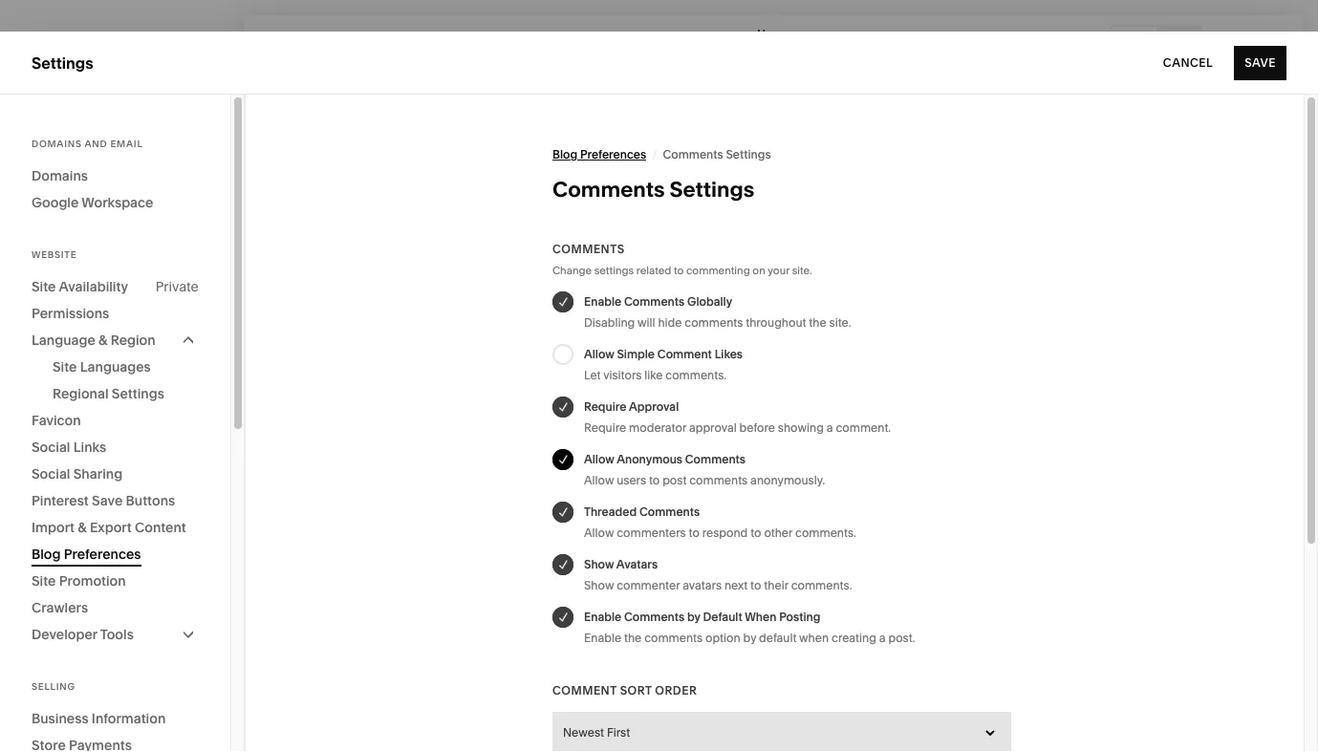 Task type: locate. For each thing, give the bounding box(es) containing it.
1 vertical spatial enable
[[584, 610, 622, 624]]

2 require from the top
[[584, 421, 626, 435]]

2 horizontal spatial a
[[879, 631, 886, 645]]

0 horizontal spatial blog
[[32, 546, 61, 563]]

post
[[663, 473, 687, 488]]

0 vertical spatial comment
[[657, 347, 712, 361]]

a
[[827, 421, 833, 435], [879, 631, 886, 645], [255, 716, 263, 734]]

enable up comment sort order
[[584, 631, 621, 645]]

0 vertical spatial site
[[32, 278, 56, 295]]

comments left option
[[644, 631, 703, 645]]

website
[[32, 119, 91, 138], [32, 249, 77, 260]]

website link
[[32, 118, 212, 141]]

comments down globally
[[685, 315, 743, 330]]

0 vertical spatial enable
[[584, 294, 622, 309]]

0 horizontal spatial the
[[624, 631, 642, 645]]

analytics
[[32, 256, 99, 275]]

comments. up posting
[[791, 578, 852, 593]]

settings
[[32, 53, 93, 72], [726, 147, 771, 162], [670, 177, 754, 203], [112, 385, 164, 402], [32, 537, 92, 556]]

0 horizontal spatial blog preferences
[[32, 546, 141, 563]]

their
[[764, 578, 788, 593]]

crawlers
[[32, 599, 88, 617]]

by
[[687, 610, 700, 624], [743, 631, 756, 645]]

on
[[753, 264, 765, 277]]

1 vertical spatial selling
[[32, 682, 75, 692]]

comments up will
[[624, 294, 685, 309]]

1 vertical spatial blog
[[32, 546, 61, 563]]

& left export
[[78, 519, 87, 536]]

2 vertical spatial comments.
[[791, 578, 852, 593]]

plan.
[[535, 716, 565, 734]]

google workspace link
[[32, 189, 199, 216]]

0 vertical spatial website
[[32, 119, 91, 138]]

blog left /
[[553, 147, 578, 162]]

comments inside 'allow anonymous comments allow users to post comments anonymously.'
[[685, 452, 746, 466]]

availability
[[59, 278, 128, 295]]

comments settings
[[553, 177, 754, 203]]

offer
[[918, 716, 950, 734]]

comments. right other at the bottom of page
[[795, 526, 856, 540]]

1 horizontal spatial the
[[809, 315, 827, 330]]

enable up disabling
[[584, 294, 622, 309]]

2 enable from the top
[[584, 610, 622, 624]]

0 horizontal spatial blog preferences link
[[32, 541, 199, 568]]

acuity scheduling
[[32, 291, 164, 310]]

1 vertical spatial comments.
[[795, 526, 856, 540]]

preferences down export
[[64, 546, 141, 563]]

site down analytics
[[32, 278, 56, 295]]

website up site availability
[[32, 249, 77, 260]]

0 horizontal spatial a
[[255, 716, 263, 734]]

comments down approval
[[685, 452, 746, 466]]

1 enable from the top
[[584, 294, 622, 309]]

the right "throughout"
[[809, 315, 827, 330]]

site availability
[[32, 278, 128, 295]]

1 vertical spatial comment
[[553, 683, 617, 698]]

settings down site languages link
[[112, 385, 164, 402]]

tools
[[100, 626, 134, 643]]

approval
[[629, 400, 679, 414]]

settings link
[[32, 536, 212, 559]]

1 vertical spatial the
[[624, 631, 642, 645]]

developer tools link
[[32, 621, 199, 648]]

3 enable from the top
[[584, 631, 621, 645]]

favicon link
[[32, 407, 199, 434]]

0 vertical spatial &
[[99, 332, 107, 349]]

business
[[32, 710, 89, 727]]

1 horizontal spatial by
[[743, 631, 756, 645]]

to
[[674, 264, 684, 277], [649, 473, 660, 488], [689, 526, 700, 540], [751, 526, 761, 540], [750, 578, 761, 593]]

by down when
[[743, 631, 756, 645]]

allow left anonymous
[[584, 452, 614, 466]]

analytics link
[[32, 255, 212, 278]]

save
[[1245, 55, 1276, 69], [92, 492, 123, 509]]

domains link
[[32, 163, 199, 189]]

0 vertical spatial show
[[584, 557, 614, 572]]

domains google workspace
[[32, 167, 153, 211]]

site. right the your
[[792, 264, 812, 277]]

0 vertical spatial save
[[1245, 55, 1276, 69]]

enable comments globally disabling will hide comments throughout the site.
[[584, 294, 851, 330]]

show left avatars
[[584, 557, 614, 572]]

0 horizontal spatial by
[[687, 610, 700, 624]]

comments inside the enable comments globally disabling will hide comments throughout the site.
[[685, 315, 743, 330]]

site. inside comments change settings related to commenting on your site.
[[792, 264, 812, 277]]

a left post.
[[879, 631, 886, 645]]

sort
[[620, 683, 652, 698]]

first
[[607, 726, 630, 740]]

1 vertical spatial show
[[584, 578, 614, 593]]

enable for enable comments globally
[[584, 294, 622, 309]]

links
[[73, 439, 106, 456]]

2 vertical spatial comments
[[644, 631, 703, 645]]

default
[[703, 610, 742, 624]]

comments inside 'allow anonymous comments allow users to post comments anonymously.'
[[689, 473, 748, 488]]

preferences left /
[[580, 147, 646, 162]]

acuity
[[32, 291, 78, 310]]

enable down "commenter"
[[584, 610, 622, 624]]

1 show from the top
[[584, 557, 614, 572]]

0 vertical spatial a
[[827, 421, 833, 435]]

2 domains from the top
[[32, 167, 88, 184]]

1 horizontal spatial site.
[[829, 315, 851, 330]]

by left default
[[687, 610, 700, 624]]

allow left the users
[[584, 473, 614, 488]]

0 vertical spatial blog
[[553, 147, 578, 162]]

users
[[617, 473, 646, 488]]

marketing
[[32, 187, 106, 206]]

1 vertical spatial blog preferences link
[[32, 541, 199, 568]]

1 vertical spatial by
[[743, 631, 756, 645]]

settings inside site languages regional settings
[[112, 385, 164, 402]]

the inside the enable comments globally disabling will hide comments throughout the site.
[[809, 315, 827, 330]]

comment down hide in the top of the page
[[657, 347, 712, 361]]

allow up let
[[584, 347, 614, 361]]

require approval require moderator approval before showing a comment.
[[584, 400, 891, 435]]

allow inside threaded comments allow commenters to respond to other comments.
[[584, 526, 614, 540]]

domains for and
[[32, 139, 82, 149]]

0 vertical spatial comments.
[[666, 368, 727, 382]]

1 vertical spatial social
[[32, 466, 70, 483]]

selling down domains and email in the left top of the page
[[32, 153, 81, 172]]

pinterest save buttons link
[[32, 488, 199, 514]]

site inside site languages regional settings
[[53, 358, 77, 376]]

blog preferences up promotion
[[32, 546, 141, 563]]

domains left and
[[32, 139, 82, 149]]

tab list
[[1113, 26, 1201, 57]]

& inside dropdown button
[[99, 332, 107, 349]]

to inside comments change settings related to commenting on your site.
[[674, 264, 684, 277]]

comments change settings related to commenting on your site.
[[553, 242, 812, 277]]

show left "commenter"
[[584, 578, 614, 593]]

comments inside the enable comments globally disabling will hide comments throughout the site.
[[624, 294, 685, 309]]

4 allow from the top
[[584, 526, 614, 540]]

2 vertical spatial enable
[[584, 631, 621, 645]]

0 vertical spatial domains
[[32, 139, 82, 149]]

1 allow from the top
[[584, 347, 614, 361]]

blog preferences link left /
[[553, 138, 646, 172]]

blog preferences inside blog preferences link
[[32, 546, 141, 563]]

business information link
[[32, 705, 199, 732]]

comment sort order
[[553, 683, 697, 698]]

1 domains from the top
[[32, 139, 82, 149]]

to left other at the bottom of page
[[751, 526, 761, 540]]

1 horizontal spatial save
[[1245, 55, 1276, 69]]

website up domains and email in the left top of the page
[[32, 119, 91, 138]]

comments up threaded comments allow commenters to respond to other comments. at bottom
[[689, 473, 748, 488]]

site.
[[792, 264, 812, 277], [829, 315, 851, 330]]

2 selling from the top
[[32, 682, 75, 692]]

1 vertical spatial comments
[[689, 473, 748, 488]]

0 vertical spatial preferences
[[580, 147, 646, 162]]

language & region
[[32, 332, 156, 349]]

show
[[584, 557, 614, 572], [584, 578, 614, 593]]

let
[[584, 368, 601, 382]]

save right cancel on the right
[[1245, 55, 1276, 69]]

like
[[644, 368, 663, 382]]

comments. for threaded comments allow commenters to respond to other comments.
[[795, 526, 856, 540]]

domains inside domains google workspace
[[32, 167, 88, 184]]

globally
[[687, 294, 732, 309]]

blog preferences link down export
[[32, 541, 199, 568]]

code
[[596, 716, 629, 734]]

when
[[799, 631, 829, 645]]

posting
[[779, 610, 821, 624]]

comments up commenters
[[639, 505, 700, 519]]

the
[[809, 315, 827, 330], [624, 631, 642, 645]]

domains up marketing
[[32, 167, 88, 184]]

0 horizontal spatial &
[[78, 519, 87, 536]]

1 horizontal spatial comment
[[657, 347, 712, 361]]

0 vertical spatial social
[[32, 439, 70, 456]]

0 vertical spatial site.
[[792, 264, 812, 277]]

import
[[32, 519, 75, 536]]

0 vertical spatial selling
[[32, 153, 81, 172]]

site up crawlers
[[32, 573, 56, 590]]

2 vertical spatial site
[[32, 573, 56, 590]]

comments down "commenter"
[[624, 610, 685, 624]]

require left moderator
[[584, 421, 626, 435]]

comment
[[657, 347, 712, 361], [553, 683, 617, 698]]

time,
[[313, 716, 344, 734]]

the up sort
[[624, 631, 642, 645]]

languages
[[80, 358, 151, 376]]

w12ctake20
[[631, 716, 716, 734]]

change
[[553, 264, 592, 277]]

1 vertical spatial require
[[584, 421, 626, 435]]

a right showing at the right
[[827, 421, 833, 435]]

regional
[[53, 385, 109, 402]]

to right related
[[674, 264, 684, 277]]

avatars
[[616, 557, 658, 572]]

comments inside enable comments by default when posting enable the comments option by default when creating a post.
[[644, 631, 703, 645]]

social down favicon
[[32, 439, 70, 456]]

allow down threaded on the bottom
[[584, 526, 614, 540]]

0 horizontal spatial site.
[[792, 264, 812, 277]]

will
[[638, 315, 655, 330]]

1 require from the top
[[584, 400, 627, 414]]

allow
[[584, 347, 614, 361], [584, 452, 614, 466], [584, 473, 614, 488], [584, 526, 614, 540]]

0 vertical spatial blog preferences link
[[553, 138, 646, 172]]

promotion
[[59, 573, 126, 590]]

to left post
[[649, 473, 660, 488]]

scheduling
[[81, 291, 164, 310]]

permissions link
[[32, 300, 199, 327]]

0 horizontal spatial save
[[92, 492, 123, 509]]

site languages regional settings
[[53, 358, 164, 402]]

help
[[32, 571, 66, 590]]

1 horizontal spatial blog preferences link
[[553, 138, 646, 172]]

0 vertical spatial comments
[[685, 315, 743, 330]]

enable inside the enable comments globally disabling will hide comments throughout the site.
[[584, 294, 622, 309]]

0 horizontal spatial comment
[[553, 683, 617, 698]]

a inside enable comments by default when posting enable the comments option by default when creating a post.
[[879, 631, 886, 645]]

enable comments by default when posting enable the comments option by default when creating a post.
[[584, 610, 915, 645]]

site inside site promotion crawlers
[[32, 573, 56, 590]]

1 vertical spatial save
[[92, 492, 123, 509]]

1 horizontal spatial blog
[[553, 147, 578, 162]]

1 vertical spatial site.
[[829, 315, 851, 330]]

1 horizontal spatial blog preferences
[[553, 147, 646, 162]]

blog up 'help' link
[[32, 546, 61, 563]]

comments up change on the top left of page
[[553, 242, 625, 256]]

1 vertical spatial website
[[32, 249, 77, 260]]

require down let
[[584, 400, 627, 414]]

at
[[719, 716, 731, 734]]

3 allow from the top
[[584, 473, 614, 488]]

0 vertical spatial the
[[809, 315, 827, 330]]

comments. down likes in the top right of the page
[[666, 368, 727, 382]]

comment up use
[[553, 683, 617, 698]]

1 vertical spatial domains
[[32, 167, 88, 184]]

allow inside allow simple comment likes let visitors like comments.
[[584, 347, 614, 361]]

settings
[[594, 264, 634, 277]]

1 horizontal spatial &
[[99, 332, 107, 349]]

newest first
[[563, 726, 630, 740]]

2 social from the top
[[32, 466, 70, 483]]

1 vertical spatial &
[[78, 519, 87, 536]]

comments. inside show avatars show commenter avatars next to their comments.
[[791, 578, 852, 593]]

a right for
[[255, 716, 263, 734]]

related
[[636, 264, 671, 277]]

blog preferences left /
[[553, 147, 646, 162]]

creating
[[832, 631, 876, 645]]

& down the permissions link on the top of the page
[[99, 332, 107, 349]]

require
[[584, 400, 627, 414], [584, 421, 626, 435]]

to inside 'allow anonymous comments allow users to post comments anonymously.'
[[649, 473, 660, 488]]

0 horizontal spatial preferences
[[64, 546, 141, 563]]

to right next
[[750, 578, 761, 593]]

site for site promotion crawlers
[[32, 573, 56, 590]]

1 horizontal spatial a
[[827, 421, 833, 435]]

social up pinterest
[[32, 466, 70, 483]]

1 vertical spatial site
[[53, 358, 77, 376]]

site down language
[[53, 358, 77, 376]]

0 vertical spatial require
[[584, 400, 627, 414]]

selling up business
[[32, 682, 75, 692]]

save up export
[[92, 492, 123, 509]]

1 vertical spatial blog preferences
[[32, 546, 141, 563]]

site. right "throughout"
[[829, 315, 851, 330]]

comments. inside threaded comments allow commenters to respond to other comments.
[[795, 526, 856, 540]]

1 vertical spatial a
[[879, 631, 886, 645]]

social links link
[[32, 434, 199, 461]]

region
[[111, 332, 156, 349]]



Task type: describe. For each thing, give the bounding box(es) containing it.
settings up domains and email in the left top of the page
[[32, 53, 93, 72]]

comments down /
[[553, 177, 665, 203]]

tara
[[76, 634, 99, 648]]

to inside show avatars show commenter avatars next to their comments.
[[750, 578, 761, 593]]

use
[[568, 716, 593, 734]]

visitors
[[603, 368, 642, 382]]

commenting
[[686, 264, 750, 277]]

default
[[759, 631, 797, 645]]

new
[[452, 716, 479, 734]]

site promotion link
[[32, 568, 199, 595]]

library
[[76, 502, 127, 521]]

save inside favicon social links social sharing pinterest save buttons import & export content
[[92, 492, 123, 509]]

a inside "require approval require moderator approval before showing a comment."
[[827, 421, 833, 435]]

1 vertical spatial preferences
[[64, 546, 141, 563]]

off
[[407, 716, 424, 734]]

settings down import
[[32, 537, 92, 556]]

asset library link
[[32, 501, 212, 524]]

regional settings link
[[53, 380, 199, 407]]

site for site languages regional settings
[[53, 358, 77, 376]]

disabling
[[584, 315, 635, 330]]

developer tools button
[[32, 621, 199, 648]]

and
[[85, 139, 107, 149]]

cancel button
[[1163, 45, 1213, 80]]

threaded comments allow commenters to respond to other comments.
[[584, 505, 856, 540]]

help link
[[32, 570, 66, 591]]

12/8/2023.
[[849, 716, 915, 734]]

acuity scheduling link
[[32, 290, 212, 313]]

comments. for show avatars show commenter avatars next to their comments.
[[791, 578, 852, 593]]

google
[[32, 194, 79, 211]]

hide
[[658, 315, 682, 330]]

2 vertical spatial a
[[255, 716, 263, 734]]

content
[[135, 519, 186, 536]]

comments inside comments change settings related to commenting on your site.
[[553, 242, 625, 256]]

developer tools
[[32, 626, 134, 643]]

anonymously.
[[750, 473, 825, 488]]

to left respond
[[689, 526, 700, 540]]

email
[[110, 139, 143, 149]]

information
[[92, 710, 166, 727]]

tara schultz button
[[29, 630, 212, 667]]

terms.
[[953, 716, 993, 734]]

language & region button
[[32, 327, 199, 354]]

2 allow from the top
[[584, 452, 614, 466]]

social sharing link
[[32, 461, 199, 488]]

threaded
[[584, 505, 637, 519]]

approval
[[689, 421, 737, 435]]

home
[[757, 26, 790, 41]]

next
[[724, 578, 748, 593]]

site. inside the enable comments globally disabling will hide comments throughout the site.
[[829, 315, 851, 330]]

site promotion crawlers
[[32, 573, 126, 617]]

for
[[232, 716, 252, 734]]

comments right /
[[663, 147, 723, 162]]

throughout
[[746, 315, 806, 330]]

when
[[745, 610, 777, 624]]

1 selling from the top
[[32, 153, 81, 172]]

domains for google
[[32, 167, 88, 184]]

checkout.
[[734, 716, 796, 734]]

comment inside allow simple comment likes let visitors like comments.
[[657, 347, 712, 361]]

comments inside enable comments by default when posting enable the comments option by default when creating a post.
[[624, 610, 685, 624]]

2 website from the top
[[32, 249, 77, 260]]

2 show from the top
[[584, 578, 614, 593]]

avatars
[[683, 578, 722, 593]]

crawlers link
[[32, 595, 199, 621]]

commenters
[[617, 526, 686, 540]]

simple
[[617, 347, 655, 361]]

offer terms. link
[[918, 716, 993, 735]]

the inside enable comments by default when posting enable the comments option by default when creating a post.
[[624, 631, 642, 645]]

/ comments settings
[[652, 147, 771, 162]]

comments inside threaded comments allow commenters to respond to other comments.
[[639, 505, 700, 519]]

business information
[[32, 710, 166, 727]]

expires
[[799, 716, 846, 734]]

allow anonymous comments allow users to post comments anonymously.
[[584, 452, 825, 488]]

0 vertical spatial blog preferences
[[553, 147, 646, 162]]

marketing link
[[32, 186, 212, 209]]

selling link
[[32, 152, 212, 175]]

settings down / comments settings
[[670, 177, 754, 203]]

save inside button
[[1245, 55, 1276, 69]]

likes
[[715, 347, 743, 361]]

comment.
[[836, 421, 891, 435]]

asset library
[[32, 502, 127, 521]]

comments. inside allow simple comment likes let visitors like comments.
[[666, 368, 727, 382]]

newest
[[563, 726, 604, 740]]

site languages link
[[53, 354, 199, 380]]

showing
[[778, 421, 824, 435]]

sharing
[[73, 466, 122, 483]]

favicon social links social sharing pinterest save buttons import & export content
[[32, 412, 186, 536]]

other
[[764, 526, 793, 540]]

commenter
[[617, 578, 680, 593]]

tara schultz
[[76, 634, 142, 648]]

1 social from the top
[[32, 439, 70, 456]]

respond
[[702, 526, 748, 540]]

take
[[347, 716, 374, 734]]

private
[[156, 278, 199, 295]]

buttons
[[126, 492, 175, 509]]

option
[[705, 631, 740, 645]]

moderator
[[629, 421, 686, 435]]

enable for enable comments by default when posting
[[584, 610, 622, 624]]

website
[[482, 716, 531, 734]]

1 website from the top
[[32, 119, 91, 138]]

& inside favicon social links social sharing pinterest save buttons import & export content
[[78, 519, 87, 536]]

0 vertical spatial by
[[687, 610, 700, 624]]

1 horizontal spatial preferences
[[580, 147, 646, 162]]

site for site availability
[[32, 278, 56, 295]]

settings right /
[[726, 147, 771, 162]]

limited
[[266, 716, 310, 734]]

developer
[[32, 626, 97, 643]]



Task type: vqa. For each thing, say whether or not it's contained in the screenshot.


